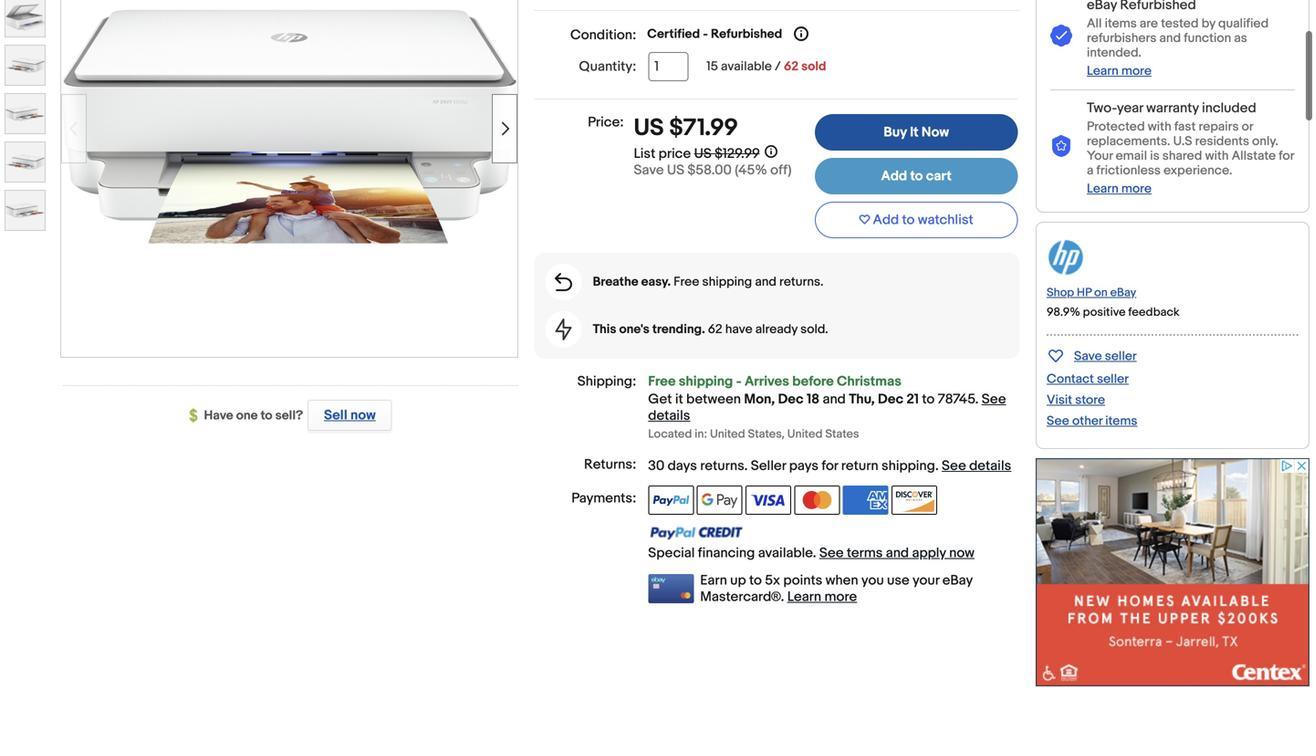 Task type: locate. For each thing, give the bounding box(es) containing it.
1 united from the left
[[710, 427, 746, 442]]

shipping up have
[[703, 274, 753, 290]]

learn more down intended.
[[1088, 63, 1152, 79]]

0 vertical spatial learn
[[1088, 63, 1119, 79]]

0 vertical spatial save
[[634, 162, 664, 178]]

more left you
[[825, 589, 858, 605]]

shipping
[[703, 274, 753, 290], [679, 374, 734, 390], [882, 458, 936, 474]]

0 vertical spatial -
[[703, 26, 709, 42]]

learn right 5x
[[788, 589, 822, 605]]

certified - refurbished
[[648, 26, 783, 42]]

2 vertical spatial shipping
[[882, 458, 936, 474]]

0 horizontal spatial .
[[745, 458, 748, 474]]

2 vertical spatial learn more link
[[788, 589, 858, 605]]

breathe easy. free shipping and returns.
[[593, 274, 824, 290]]

62
[[784, 59, 799, 74], [708, 322, 723, 337]]

1 dec from the left
[[779, 391, 804, 408]]

. left seller
[[745, 458, 748, 474]]

0 horizontal spatial united
[[710, 427, 746, 442]]

shipping:
[[578, 374, 637, 390]]

now
[[351, 407, 376, 424], [950, 545, 975, 562]]

0 horizontal spatial -
[[703, 26, 709, 42]]

free
[[674, 274, 700, 290], [649, 374, 676, 390]]

save inside "us $71.99" main content
[[634, 162, 664, 178]]

us
[[634, 114, 664, 142], [695, 146, 712, 162], [667, 162, 685, 178]]

1 vertical spatial 62
[[708, 322, 723, 337]]

with details__icon image
[[1051, 25, 1073, 48], [1051, 135, 1073, 158], [555, 273, 573, 291], [556, 319, 572, 341]]

refurbished
[[711, 26, 783, 42]]

learn more inside "us $71.99" main content
[[788, 589, 858, 605]]

2 dec from the left
[[878, 391, 904, 408]]

master card image
[[795, 486, 840, 515]]

1 vertical spatial for
[[822, 458, 839, 474]]

to left the watchlist
[[903, 212, 915, 228]]

shipping up discover image
[[882, 458, 936, 474]]

learn inside two-year warranty included protected with fast repairs or replacements. u.s residents only. your email is shared with allstate for a frictionless experience. learn more
[[1088, 181, 1119, 197]]

1 horizontal spatial dec
[[878, 391, 904, 408]]

shop hp on ebay
[[1047, 286, 1137, 300]]

more for bottommost learn more link
[[825, 589, 858, 605]]

seller inside button
[[1106, 349, 1138, 364]]

1 horizontal spatial 62
[[784, 59, 799, 74]]

and right are
[[1160, 30, 1182, 46]]

1 vertical spatial learn
[[1088, 181, 1119, 197]]

see details link down before
[[649, 391, 1007, 424]]

items
[[1105, 16, 1138, 31], [1106, 413, 1138, 429]]

more down intended.
[[1122, 63, 1152, 79]]

see other items link
[[1047, 413, 1138, 429]]

0 vertical spatial details
[[649, 408, 691, 424]]

list price us $129.99
[[634, 146, 760, 162]]

0 horizontal spatial details
[[649, 408, 691, 424]]

items inside all items are tested by qualified refurbishers and function as intended.
[[1105, 16, 1138, 31]]

for right pays
[[822, 458, 839, 474]]

1 horizontal spatial united
[[788, 427, 823, 442]]

1 horizontal spatial for
[[1280, 148, 1295, 164]]

1 vertical spatial with
[[1206, 148, 1230, 164]]

items right all
[[1105, 16, 1138, 31]]

ebay
[[1111, 286, 1137, 300], [943, 573, 973, 589]]

function
[[1185, 30, 1232, 46]]

1 vertical spatial save
[[1075, 349, 1103, 364]]

returns
[[701, 458, 745, 474]]

1 vertical spatial learn more
[[788, 589, 858, 605]]

with details__icon image left breathe
[[555, 273, 573, 291]]

it
[[676, 391, 684, 408]]

1 horizontal spatial now
[[950, 545, 975, 562]]

21
[[907, 391, 920, 408]]

0 horizontal spatial for
[[822, 458, 839, 474]]

1 vertical spatial see details link
[[942, 458, 1012, 474]]

add down add to cart link
[[873, 212, 900, 228]]

mon,
[[745, 391, 776, 408]]

1 vertical spatial seller
[[1098, 371, 1130, 387]]

when
[[826, 573, 859, 589]]

.
[[976, 391, 979, 408], [745, 458, 748, 474], [936, 458, 939, 474]]

with down repairs on the right
[[1206, 148, 1230, 164]]

item direct from brand image
[[1047, 238, 1157, 276]]

now right the "apply"
[[950, 545, 975, 562]]

free up get
[[649, 374, 676, 390]]

us down $71.99
[[695, 146, 712, 162]]

us $71.99
[[634, 114, 739, 142]]

- left arrives
[[737, 374, 742, 390]]

see details link
[[649, 391, 1007, 424], [942, 458, 1012, 474]]

save us $58.00 (45% off)
[[634, 162, 792, 178]]

0 vertical spatial items
[[1105, 16, 1138, 31]]

see details link down 78745
[[942, 458, 1012, 474]]

0 horizontal spatial with
[[1149, 119, 1172, 135]]

to left "cart" in the right top of the page
[[911, 168, 924, 184]]

0 horizontal spatial ebay
[[943, 573, 973, 589]]

hp
[[1078, 286, 1092, 300]]

1 vertical spatial -
[[737, 374, 742, 390]]

refurbishers
[[1088, 30, 1157, 46]]

free right easy.
[[674, 274, 700, 290]]

learn more link down intended.
[[1088, 63, 1152, 79]]

picture 3 of 6 image
[[5, 46, 45, 85]]

items right the other
[[1106, 413, 1138, 429]]

. up discover image
[[936, 458, 939, 474]]

with details__icon image for this one's trending.
[[556, 319, 572, 341]]

1 horizontal spatial learn more
[[1088, 63, 1152, 79]]

1 vertical spatial items
[[1106, 413, 1138, 429]]

to
[[911, 168, 924, 184], [903, 212, 915, 228], [923, 391, 935, 408], [261, 408, 273, 424], [750, 573, 762, 589]]

united
[[710, 427, 746, 442], [788, 427, 823, 442]]

details down 78745
[[970, 458, 1012, 474]]

1 horizontal spatial with
[[1206, 148, 1230, 164]]

seller for contact
[[1098, 371, 1130, 387]]

0 vertical spatial more
[[1122, 63, 1152, 79]]

ebay inside earn up to 5x points when you use your ebay mastercard®.
[[943, 573, 973, 589]]

us $71.99 main content
[[535, 0, 1020, 605]]

available.
[[759, 545, 817, 562]]

seller down the save seller
[[1098, 371, 1130, 387]]

list
[[634, 146, 656, 162]]

watchlist
[[918, 212, 974, 228]]

learn down a
[[1088, 181, 1119, 197]]

62 for sold
[[784, 59, 799, 74]]

. right '21'
[[976, 391, 979, 408]]

and
[[1160, 30, 1182, 46], [756, 274, 777, 290], [823, 391, 846, 408], [886, 545, 910, 562]]

have
[[726, 322, 753, 337]]

located
[[649, 427, 693, 442]]

0 vertical spatial shipping
[[703, 274, 753, 290]]

replacements.
[[1088, 134, 1171, 149]]

off)
[[771, 162, 792, 178]]

1 vertical spatial add
[[873, 212, 900, 228]]

1 vertical spatial ebay
[[943, 573, 973, 589]]

this
[[593, 322, 617, 337]]

shipping up between
[[679, 374, 734, 390]]

with
[[1149, 119, 1172, 135], [1206, 148, 1230, 164]]

us up list
[[634, 114, 664, 142]]

with down warranty
[[1149, 119, 1172, 135]]

more down frictionless
[[1122, 181, 1152, 197]]

save down us $71.99
[[634, 162, 664, 178]]

add down buy
[[882, 168, 908, 184]]

0 vertical spatial 62
[[784, 59, 799, 74]]

98.9% positive feedback
[[1047, 305, 1180, 319]]

0 vertical spatial see details link
[[649, 391, 1007, 424]]

two-year warranty included protected with fast repairs or replacements. u.s residents only. your email is shared with allstate for a frictionless experience. learn more
[[1088, 100, 1295, 197]]

30 days returns . seller pays for return shipping . see details
[[649, 458, 1012, 474]]

fast
[[1175, 119, 1197, 135]]

2 vertical spatial more
[[825, 589, 858, 605]]

visa image
[[746, 486, 792, 515]]

located in: united states, united states
[[649, 427, 860, 442]]

dollar sign image
[[189, 409, 204, 423]]

learn more link down the special financing available. see terms and apply now
[[788, 589, 858, 605]]

62 right / on the top of page
[[784, 59, 799, 74]]

now
[[922, 124, 950, 141]]

1 vertical spatial learn more link
[[1088, 181, 1152, 197]]

price
[[659, 146, 691, 162]]

2 horizontal spatial us
[[695, 146, 712, 162]]

0 horizontal spatial learn more
[[788, 589, 858, 605]]

for inside "us $71.99" main content
[[822, 458, 839, 474]]

with details__icon image left the your
[[1051, 135, 1073, 158]]

to left 5x
[[750, 573, 762, 589]]

points
[[784, 573, 823, 589]]

repairs
[[1199, 119, 1240, 135]]

see down visit
[[1047, 413, 1070, 429]]

2 vertical spatial learn
[[788, 589, 822, 605]]

0 vertical spatial for
[[1280, 148, 1295, 164]]

united up pays
[[788, 427, 823, 442]]

0 vertical spatial with
[[1149, 119, 1172, 135]]

see right 78745
[[982, 391, 1007, 408]]

add inside button
[[873, 212, 900, 228]]

0 vertical spatial add
[[882, 168, 908, 184]]

with details__icon image left this
[[556, 319, 572, 341]]

states
[[826, 427, 860, 442]]

us left $58.00
[[667, 162, 685, 178]]

add to watchlist button
[[815, 202, 1019, 238]]

- right "certified"
[[703, 26, 709, 42]]

more for the top learn more link
[[1122, 63, 1152, 79]]

hp envy 6055e all-in-one inkjet printer, color mobile print, copy, scan up to - picture 1 of 6 image
[[61, 0, 518, 298]]

ebay right your
[[943, 573, 973, 589]]

dec
[[779, 391, 804, 408], [878, 391, 904, 408]]

now right sell at the left of page
[[351, 407, 376, 424]]

62 left have
[[708, 322, 723, 337]]

1 vertical spatial now
[[950, 545, 975, 562]]

learn
[[1088, 63, 1119, 79], [1088, 181, 1119, 197], [788, 589, 822, 605]]

ebay up 98.9% positive feedback
[[1111, 286, 1137, 300]]

pays
[[790, 458, 819, 474]]

0 vertical spatial seller
[[1106, 349, 1138, 364]]

learn more down the special financing available. see terms and apply now
[[788, 589, 858, 605]]

all items are tested by qualified refurbishers and function as intended.
[[1088, 16, 1270, 61]]

ebay mastercard image
[[649, 574, 694, 604]]

1 horizontal spatial save
[[1075, 349, 1103, 364]]

other
[[1073, 413, 1103, 429]]

learn down intended.
[[1088, 63, 1119, 79]]

discover image
[[892, 486, 938, 515]]

seller inside contact seller visit store see other items
[[1098, 371, 1130, 387]]

google pay image
[[697, 486, 743, 515]]

for
[[1280, 148, 1295, 164], [822, 458, 839, 474]]

free shipping - arrives before christmas
[[649, 374, 902, 390]]

0 horizontal spatial save
[[634, 162, 664, 178]]

paypal credit image
[[649, 526, 744, 540]]

1 vertical spatial more
[[1122, 181, 1152, 197]]

earn up to 5x points when you use your ebay mastercard®.
[[701, 573, 973, 605]]

0 vertical spatial ebay
[[1111, 286, 1137, 300]]

have one to sell?
[[204, 408, 303, 424]]

and inside all items are tested by qualified refurbishers and function as intended.
[[1160, 30, 1182, 46]]

see details
[[649, 391, 1007, 424]]

more inside "us $71.99" main content
[[825, 589, 858, 605]]

picture 2 of 6 image
[[5, 0, 45, 37]]

0 horizontal spatial now
[[351, 407, 376, 424]]

save inside button
[[1075, 349, 1103, 364]]

visit
[[1047, 392, 1073, 408]]

sold.
[[801, 322, 829, 337]]

save up contact seller link
[[1075, 349, 1103, 364]]

united right the in:
[[710, 427, 746, 442]]

0 horizontal spatial dec
[[779, 391, 804, 408]]

15
[[707, 59, 719, 74]]

learn more link down frictionless
[[1088, 181, 1152, 197]]

2 united from the left
[[788, 427, 823, 442]]

breathe
[[593, 274, 639, 290]]

email
[[1116, 148, 1148, 164]]

to inside button
[[903, 212, 915, 228]]

warranty
[[1147, 100, 1200, 116]]

details up located
[[649, 408, 691, 424]]

details inside see details
[[649, 408, 691, 424]]

1 vertical spatial details
[[970, 458, 1012, 474]]

sell?
[[275, 408, 303, 424]]

dec left 18
[[779, 391, 804, 408]]

apply
[[913, 545, 947, 562]]

one's
[[620, 322, 650, 337]]

dec left '21'
[[878, 391, 904, 408]]

0 horizontal spatial 62
[[708, 322, 723, 337]]

0 vertical spatial learn more
[[1088, 63, 1152, 79]]

easy.
[[642, 274, 671, 290]]

shared
[[1163, 148, 1203, 164]]

seller up contact seller link
[[1106, 349, 1138, 364]]

picture 5 of 6 image
[[5, 142, 45, 182]]

for right only.
[[1280, 148, 1295, 164]]

buy it now
[[884, 124, 950, 141]]



Task type: describe. For each thing, give the bounding box(es) containing it.
seller
[[751, 458, 787, 474]]

with details__icon image for two-year warranty included
[[1051, 135, 1073, 158]]

picture 6 of 6 image
[[5, 191, 45, 230]]

before
[[793, 374, 834, 390]]

18
[[807, 391, 820, 408]]

arrives
[[745, 374, 790, 390]]

certified
[[648, 26, 701, 42]]

returns:
[[584, 457, 637, 473]]

cart
[[927, 168, 952, 184]]

see up when
[[820, 545, 844, 562]]

shop hp on ebay link
[[1047, 286, 1137, 300]]

learn more for bottommost learn more link
[[788, 589, 858, 605]]

save seller
[[1075, 349, 1138, 364]]

more inside two-year warranty included protected with fast repairs or replacements. u.s residents only. your email is shared with allstate for a frictionless experience. learn more
[[1122, 181, 1152, 197]]

items inside contact seller visit store see other items
[[1106, 413, 1138, 429]]

for inside two-year warranty included protected with fast repairs or replacements. u.s residents only. your email is shared with allstate for a frictionless experience. learn more
[[1280, 148, 1295, 164]]

learn inside "us $71.99" main content
[[788, 589, 822, 605]]

by
[[1202, 16, 1216, 31]]

have
[[204, 408, 233, 424]]

learn more for the top learn more link
[[1088, 63, 1152, 79]]

and up use
[[886, 545, 910, 562]]

0 horizontal spatial us
[[634, 114, 664, 142]]

all
[[1088, 16, 1103, 31]]

shop
[[1047, 286, 1075, 300]]

0 vertical spatial learn more link
[[1088, 63, 1152, 79]]

american express image
[[844, 486, 889, 515]]

buy it now link
[[815, 114, 1019, 151]]

you
[[862, 573, 885, 589]]

sell
[[324, 407, 348, 424]]

98.9%
[[1047, 305, 1081, 319]]

sell now
[[324, 407, 376, 424]]

days
[[668, 458, 698, 474]]

up
[[731, 573, 747, 589]]

see inside see details
[[982, 391, 1007, 408]]

more information - about this item condition image
[[795, 26, 809, 41]]

1 horizontal spatial -
[[737, 374, 742, 390]]

1 horizontal spatial us
[[667, 162, 685, 178]]

save seller button
[[1047, 345, 1138, 366]]

1 horizontal spatial .
[[936, 458, 939, 474]]

your
[[1088, 148, 1114, 164]]

now inside "us $71.99" main content
[[950, 545, 975, 562]]

2 horizontal spatial .
[[976, 391, 979, 408]]

1 horizontal spatial ebay
[[1111, 286, 1137, 300]]

to right one
[[261, 408, 273, 424]]

tested
[[1162, 16, 1200, 31]]

earn
[[701, 573, 728, 589]]

use
[[888, 573, 910, 589]]

advertisement region
[[1036, 458, 1310, 687]]

to inside earn up to 5x points when you use your ebay mastercard®.
[[750, 573, 762, 589]]

allstate
[[1233, 148, 1277, 164]]

$71.99
[[670, 114, 739, 142]]

already
[[756, 322, 798, 337]]

contact seller visit store see other items
[[1047, 371, 1138, 429]]

thu,
[[849, 391, 875, 408]]

experience.
[[1164, 163, 1233, 178]]

$58.00
[[688, 162, 732, 178]]

frictionless
[[1097, 163, 1162, 178]]

picture 4 of 6 image
[[5, 94, 45, 133]]

special
[[649, 545, 695, 562]]

Quantity: text field
[[649, 52, 689, 81]]

get
[[649, 391, 673, 408]]

or
[[1242, 119, 1254, 135]]

this one's trending. 62 have already sold.
[[593, 322, 829, 337]]

states,
[[748, 427, 785, 442]]

add to cart
[[882, 168, 952, 184]]

get it between mon, dec 18 and thu, dec 21 to 78745 .
[[649, 391, 982, 408]]

(45%
[[735, 162, 768, 178]]

save for save us $58.00 (45% off)
[[634, 162, 664, 178]]

with details__icon image left all
[[1051, 25, 1073, 48]]

your
[[913, 573, 940, 589]]

1 horizontal spatial details
[[970, 458, 1012, 474]]

and left the returns.
[[756, 274, 777, 290]]

positive
[[1084, 305, 1126, 319]]

payments:
[[572, 490, 637, 507]]

available
[[721, 59, 772, 74]]

1 vertical spatial shipping
[[679, 374, 734, 390]]

financing
[[698, 545, 756, 562]]

0 vertical spatial free
[[674, 274, 700, 290]]

visit store link
[[1047, 392, 1106, 408]]

seller for save
[[1106, 349, 1138, 364]]

1 vertical spatial free
[[649, 374, 676, 390]]

price:
[[588, 114, 624, 131]]

see inside contact seller visit store see other items
[[1047, 413, 1070, 429]]

in:
[[695, 427, 708, 442]]

contact
[[1047, 371, 1095, 387]]

qualified
[[1219, 16, 1270, 31]]

christmas
[[837, 374, 902, 390]]

returns.
[[780, 274, 824, 290]]

return
[[842, 458, 879, 474]]

one
[[236, 408, 258, 424]]

quantity:
[[579, 58, 637, 75]]

terms
[[847, 545, 883, 562]]

paypal image
[[649, 486, 694, 515]]

intended.
[[1088, 45, 1142, 61]]

included
[[1203, 100, 1257, 116]]

to right '21'
[[923, 391, 935, 408]]

see down 78745
[[942, 458, 967, 474]]

a
[[1088, 163, 1094, 178]]

are
[[1140, 16, 1159, 31]]

see terms and apply now link
[[820, 545, 975, 562]]

$129.99
[[715, 146, 760, 162]]

add to watchlist
[[873, 212, 974, 228]]

save for save seller
[[1075, 349, 1103, 364]]

sell now link
[[303, 400, 392, 431]]

and right 18
[[823, 391, 846, 408]]

add to cart link
[[815, 158, 1019, 195]]

buy
[[884, 124, 907, 141]]

add for add to cart
[[882, 168, 908, 184]]

0 vertical spatial now
[[351, 407, 376, 424]]

30
[[649, 458, 665, 474]]

condition:
[[571, 27, 637, 43]]

with details__icon image for breathe easy.
[[555, 273, 573, 291]]

62 for have
[[708, 322, 723, 337]]

15 available / 62 sold
[[707, 59, 827, 74]]

add for add to watchlist
[[873, 212, 900, 228]]

contact seller link
[[1047, 371, 1130, 387]]



Task type: vqa. For each thing, say whether or not it's contained in the screenshot.
the topmost 7
no



